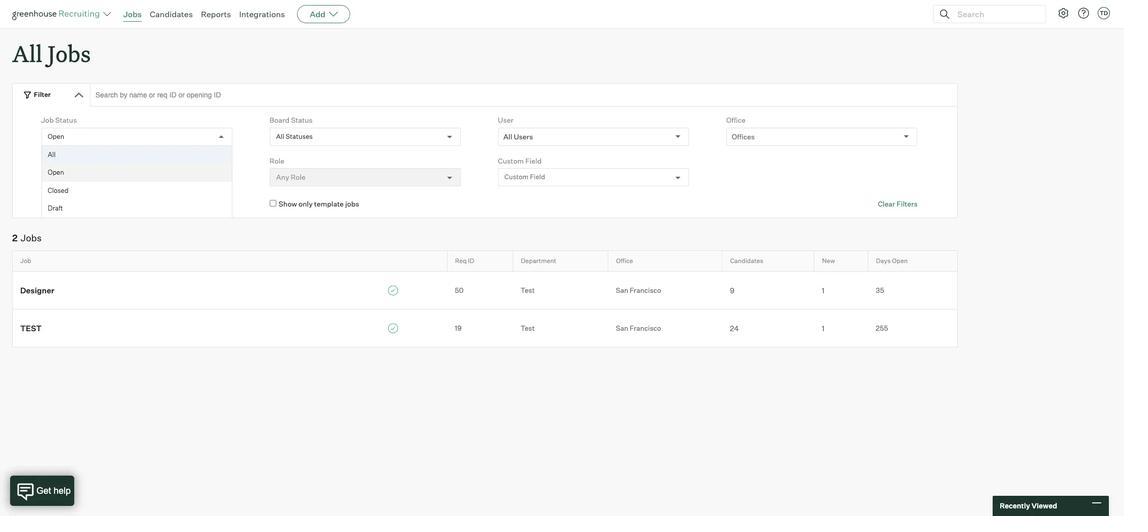 Task type: locate. For each thing, give the bounding box(es) containing it.
board
[[270, 116, 290, 124]]

1 vertical spatial san
[[616, 324, 629, 332]]

24 link
[[723, 323, 815, 334]]

1 test from the top
[[521, 286, 535, 295]]

0 vertical spatial custom field
[[498, 157, 542, 165]]

1 vertical spatial francisco
[[630, 324, 662, 332]]

custom field
[[498, 157, 542, 165], [505, 173, 545, 181]]

jobs for 2 jobs
[[21, 232, 42, 244]]

1 horizontal spatial job
[[41, 116, 54, 124]]

department
[[41, 157, 81, 165], [521, 257, 557, 265]]

field
[[526, 157, 542, 165], [530, 173, 545, 181]]

designer link
[[13, 285, 447, 296]]

only for jobs
[[70, 200, 84, 208]]

job
[[41, 116, 54, 124], [20, 257, 31, 265]]

all for all statuses
[[276, 132, 284, 141]]

san francisco
[[616, 286, 662, 295], [616, 324, 662, 332]]

reports
[[201, 9, 231, 19]]

2 1 from the top
[[822, 324, 825, 334]]

1
[[822, 286, 825, 296], [822, 324, 825, 334]]

candidates up 9
[[731, 257, 764, 265]]

show
[[50, 200, 69, 208], [279, 200, 297, 208]]

1 francisco from the top
[[630, 286, 662, 295]]

san
[[616, 286, 629, 295], [616, 324, 629, 332]]

office
[[727, 116, 746, 124], [617, 257, 634, 265]]

0 horizontal spatial show
[[50, 200, 69, 208]]

show only jobs i'm following
[[50, 200, 143, 208]]

2 status from the left
[[291, 116, 313, 124]]

1 vertical spatial test
[[521, 324, 535, 332]]

0 vertical spatial jobs
[[123, 9, 142, 19]]

0 vertical spatial test
[[521, 286, 535, 295]]

new
[[823, 257, 836, 265]]

2 vertical spatial open
[[893, 257, 908, 265]]

all left the users
[[504, 132, 513, 141]]

jobs for all jobs
[[48, 38, 91, 68]]

9 link
[[723, 285, 815, 296]]

1 status from the left
[[55, 116, 77, 124]]

candidates
[[150, 9, 193, 19], [731, 257, 764, 265]]

1 vertical spatial custom field
[[505, 173, 545, 181]]

1 horizontal spatial department
[[521, 257, 557, 265]]

0 vertical spatial 1
[[822, 286, 825, 296]]

1 vertical spatial 1
[[822, 324, 825, 334]]

1 horizontal spatial candidates
[[731, 257, 764, 265]]

all for all jobs
[[12, 38, 42, 68]]

1 vertical spatial candidates
[[731, 257, 764, 265]]

all up departments at the left of the page
[[48, 150, 56, 159]]

1 link left '255'
[[815, 323, 869, 334]]

1 only from the left
[[70, 200, 84, 208]]

1 vertical spatial office
[[617, 257, 634, 265]]

2 francisco from the top
[[630, 324, 662, 332]]

jobs down greenhouse recruiting image
[[48, 38, 91, 68]]

filter
[[34, 91, 51, 99]]

0 horizontal spatial jobs
[[21, 232, 42, 244]]

1 1 from the top
[[822, 286, 825, 296]]

francisco
[[630, 286, 662, 295], [630, 324, 662, 332]]

req
[[455, 257, 467, 265]]

0 horizontal spatial job
[[20, 257, 31, 265]]

Search by name or req ID or opening ID text field
[[90, 84, 959, 107]]

1 jobs from the left
[[86, 200, 100, 208]]

1 san francisco from the top
[[616, 286, 662, 295]]

jobs
[[86, 200, 100, 208], [346, 200, 360, 208]]

reports link
[[201, 9, 231, 19]]

show down closed
[[50, 200, 69, 208]]

candidates right jobs 'link'
[[150, 9, 193, 19]]

designer
[[20, 286, 54, 296]]

0 vertical spatial san
[[616, 286, 629, 295]]

0 vertical spatial 1 link
[[815, 285, 869, 296]]

1 horizontal spatial jobs
[[48, 38, 91, 68]]

1 link down new
[[815, 285, 869, 296]]

0 vertical spatial francisco
[[630, 286, 662, 295]]

0 vertical spatial candidates
[[150, 9, 193, 19]]

1 horizontal spatial status
[[291, 116, 313, 124]]

job down '2 jobs'
[[20, 257, 31, 265]]

i'm
[[101, 200, 111, 208]]

jobs right template
[[346, 200, 360, 208]]

jobs left i'm at the left top of the page
[[86, 200, 100, 208]]

1 show from the left
[[50, 200, 69, 208]]

1 vertical spatial department
[[521, 257, 557, 265]]

2 test from the top
[[521, 324, 535, 332]]

0 vertical spatial job
[[41, 116, 54, 124]]

1 vertical spatial job
[[20, 257, 31, 265]]

2 1 link from the top
[[815, 323, 869, 334]]

24
[[730, 324, 740, 334]]

job down filter
[[41, 116, 54, 124]]

0 vertical spatial san francisco
[[616, 286, 662, 295]]

viewed
[[1032, 502, 1058, 511]]

san for 9
[[616, 286, 629, 295]]

1 link
[[815, 285, 869, 296], [815, 323, 869, 334]]

35
[[876, 286, 885, 295]]

only left template
[[299, 200, 313, 208]]

job for job status
[[41, 116, 54, 124]]

0 horizontal spatial only
[[70, 200, 84, 208]]

template
[[314, 200, 344, 208]]

integrations link
[[239, 9, 285, 19]]

test
[[521, 286, 535, 295], [521, 324, 535, 332]]

all users option
[[504, 132, 533, 141]]

td button
[[1097, 5, 1113, 21]]

all jobs
[[12, 38, 91, 68]]

test
[[20, 324, 42, 334]]

jobs left candidates link
[[123, 9, 142, 19]]

all statuses
[[276, 132, 313, 141]]

test for 9
[[521, 286, 535, 295]]

1 vertical spatial 1 link
[[815, 323, 869, 334]]

2 show from the left
[[279, 200, 297, 208]]

following
[[113, 200, 143, 208]]

only right draft
[[70, 200, 84, 208]]

all for all users
[[504, 132, 513, 141]]

1 horizontal spatial only
[[299, 200, 313, 208]]

1 horizontal spatial jobs
[[346, 200, 360, 208]]

clear filters
[[879, 200, 918, 208]]

departments
[[47, 173, 91, 182]]

open up closed
[[48, 168, 64, 177]]

open right days at right
[[893, 257, 908, 265]]

jobs link
[[123, 9, 142, 19]]

2 vertical spatial jobs
[[21, 232, 42, 244]]

status for job status
[[55, 116, 77, 124]]

custom
[[498, 157, 524, 165], [505, 173, 529, 181]]

1 vertical spatial jobs
[[48, 38, 91, 68]]

td
[[1101, 10, 1109, 17]]

1 1 link from the top
[[815, 285, 869, 296]]

0 vertical spatial office
[[727, 116, 746, 124]]

only for template
[[299, 200, 313, 208]]

only
[[70, 200, 84, 208], [299, 200, 313, 208]]

1 vertical spatial san francisco
[[616, 324, 662, 332]]

open
[[48, 132, 64, 141], [48, 168, 64, 177], [893, 257, 908, 265]]

jobs right 2
[[21, 232, 42, 244]]

0 horizontal spatial status
[[55, 116, 77, 124]]

custom field down the users
[[505, 173, 545, 181]]

san for 24
[[616, 324, 629, 332]]

custom field down the all users option
[[498, 157, 542, 165]]

2 san from the top
[[616, 324, 629, 332]]

0 vertical spatial field
[[526, 157, 542, 165]]

2 only from the left
[[299, 200, 313, 208]]

2 horizontal spatial jobs
[[123, 9, 142, 19]]

Show only jobs I'm following checkbox
[[41, 200, 48, 207]]

Search text field
[[956, 7, 1037, 21]]

show right show only template jobs "option"
[[279, 200, 297, 208]]

1 horizontal spatial show
[[279, 200, 297, 208]]

status
[[55, 116, 77, 124], [291, 116, 313, 124]]

1 san from the top
[[616, 286, 629, 295]]

0 vertical spatial department
[[41, 157, 81, 165]]

san francisco for 9
[[616, 286, 662, 295]]

1 horizontal spatial office
[[727, 116, 746, 124]]

statuses
[[286, 132, 313, 141]]

francisco for 9
[[630, 286, 662, 295]]

test link
[[13, 323, 447, 334]]

open down job status
[[48, 132, 64, 141]]

all
[[12, 38, 42, 68], [504, 132, 513, 141], [276, 132, 284, 141], [48, 150, 56, 159]]

all up filter
[[12, 38, 42, 68]]

jobs
[[123, 9, 142, 19], [48, 38, 91, 68], [21, 232, 42, 244]]

2 san francisco from the top
[[616, 324, 662, 332]]

all down board
[[276, 132, 284, 141]]

0 horizontal spatial jobs
[[86, 200, 100, 208]]



Task type: vqa. For each thing, say whether or not it's contained in the screenshot.
'Job' to the right
yes



Task type: describe. For each thing, give the bounding box(es) containing it.
board status
[[270, 116, 313, 124]]

francisco for 24
[[630, 324, 662, 332]]

san francisco for 24
[[616, 324, 662, 332]]

Show only template jobs checkbox
[[270, 200, 276, 207]]

19
[[455, 324, 462, 333]]

1 for 9
[[822, 286, 825, 296]]

50
[[455, 286, 464, 295]]

1 for 24
[[822, 324, 825, 334]]

clear filters link
[[879, 199, 918, 209]]

days open
[[877, 257, 908, 265]]

test for 24
[[521, 324, 535, 332]]

0 horizontal spatial candidates
[[150, 9, 193, 19]]

2 jobs
[[12, 232, 42, 244]]

add button
[[297, 5, 350, 23]]

0 vertical spatial custom
[[498, 157, 524, 165]]

integrations
[[239, 9, 285, 19]]

0 horizontal spatial department
[[41, 157, 81, 165]]

all users
[[504, 132, 533, 141]]

0 vertical spatial open
[[48, 132, 64, 141]]

1 link for 9
[[815, 285, 869, 296]]

0 horizontal spatial office
[[617, 257, 634, 265]]

draft
[[48, 204, 63, 212]]

offices
[[732, 132, 755, 141]]

show for show only template jobs
[[279, 200, 297, 208]]

candidates link
[[150, 9, 193, 19]]

9
[[730, 286, 735, 296]]

1 link for 24
[[815, 323, 869, 334]]

2 jobs from the left
[[346, 200, 360, 208]]

recently viewed
[[1000, 502, 1058, 511]]

clear
[[879, 200, 896, 208]]

user
[[498, 116, 514, 124]]

255
[[876, 324, 889, 332]]

req id
[[455, 257, 475, 265]]

days
[[877, 257, 891, 265]]

status for board status
[[291, 116, 313, 124]]

recently
[[1000, 502, 1031, 511]]

add
[[310, 9, 326, 19]]

show for show only jobs i'm following
[[50, 200, 69, 208]]

2
[[12, 232, 18, 244]]

job for job
[[20, 257, 31, 265]]

greenhouse recruiting image
[[12, 8, 103, 20]]

role
[[270, 157, 285, 165]]

filters
[[897, 200, 918, 208]]

configure image
[[1058, 7, 1070, 19]]

1 vertical spatial open
[[48, 168, 64, 177]]

users
[[514, 132, 533, 141]]

td button
[[1099, 7, 1111, 19]]

show only template jobs
[[279, 200, 360, 208]]

job status
[[41, 116, 77, 124]]

1 vertical spatial custom
[[505, 173, 529, 181]]

closed
[[48, 186, 69, 194]]

1 vertical spatial field
[[530, 173, 545, 181]]

id
[[468, 257, 475, 265]]



